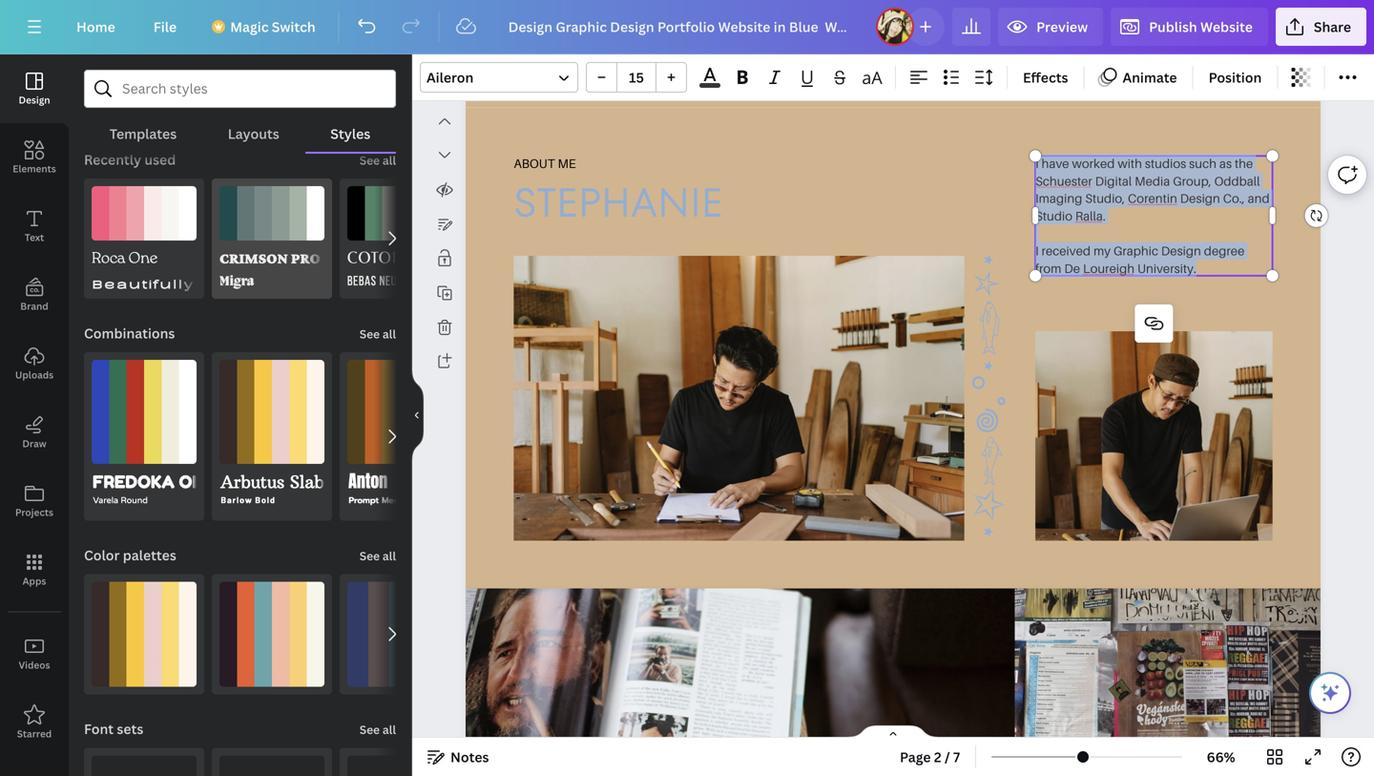 Task type: vqa. For each thing, say whether or not it's contained in the screenshot.


Task type: locate. For each thing, give the bounding box(es) containing it.
2
[[935, 748, 942, 766]]

de
[[1065, 261, 1081, 276]]

⋆ down 𓆜
[[961, 522, 1019, 541]]

see
[[360, 152, 380, 168], [360, 326, 380, 342], [360, 548, 380, 564], [360, 722, 380, 738]]

3 ⋆ from the top
[[961, 522, 1019, 541]]

see all button for recently used
[[358, 140, 398, 179]]

group
[[586, 62, 687, 93]]

none text field containing i have worked with studios such as the schuester digital media group, oddball imaging studio, corentin design co., and studio ralla.
[[1036, 154, 1273, 277]]

schuester
[[1036, 173, 1093, 188]]

magic switch
[[230, 18, 316, 36]]

see all
[[360, 152, 396, 168], [360, 326, 396, 342], [360, 548, 396, 564], [360, 722, 396, 738]]

0 vertical spatial design
[[19, 94, 50, 106]]

i inside i received my graphic design degree from de loureigh university.
[[1036, 243, 1039, 258]]

i for schuester
[[1036, 156, 1039, 171]]

videos button
[[0, 620, 69, 688]]

media
[[1135, 173, 1171, 188]]

None text field
[[1036, 154, 1273, 277]]

publish
[[1150, 18, 1198, 36]]

templates button
[[84, 116, 202, 152]]

1 see from the top
[[360, 152, 380, 168]]

i received my graphic design degree from de loureigh university.
[[1036, 243, 1245, 276]]

4 see from the top
[[360, 722, 380, 738]]

1 vertical spatial ⋆
[[961, 356, 1019, 375]]

1 vertical spatial design
[[1181, 191, 1221, 206]]

apply "thrift shop" style image
[[220, 582, 325, 687]]

4 see all button from the top
[[358, 710, 398, 748]]

aileron
[[427, 68, 474, 86]]

2 see all button from the top
[[358, 314, 398, 352]]

page 2 / 7
[[900, 748, 961, 766]]

canva assistant image
[[1320, 682, 1342, 705]]

share button
[[1276, 8, 1367, 46]]

recently used
[[84, 150, 176, 169]]

home link
[[61, 8, 131, 46]]

#393636 image
[[700, 83, 721, 88]]

3 see all button from the top
[[358, 536, 398, 574]]

design inside i received my graphic design degree from de loureigh university.
[[1162, 243, 1202, 258]]

neue
[[380, 276, 403, 289]]

studio,
[[1086, 191, 1126, 206]]

notes button
[[420, 742, 497, 772]]

digital
[[1096, 173, 1133, 188]]

3 all from the top
[[383, 548, 396, 564]]

design inside button
[[19, 94, 50, 106]]

see all button for color palettes
[[358, 536, 398, 574]]

ralla.
[[1076, 208, 1106, 223]]

university.
[[1138, 261, 1197, 276]]

color palettes
[[84, 546, 176, 564]]

layouts
[[228, 125, 280, 143]]

｡
[[961, 375, 1019, 396]]

66% button
[[1191, 742, 1253, 772]]

2 all from the top
[[383, 326, 396, 342]]

3 see from the top
[[360, 548, 380, 564]]

i left have
[[1036, 156, 1039, 171]]

⋆ ⭒ 𓆟 ⋆ ｡ ˚ 𖦹 𓆜 ✩ ⋆
[[961, 250, 1019, 541]]

design
[[19, 94, 50, 106], [1181, 191, 1221, 206], [1162, 243, 1202, 258]]

i up from
[[1036, 243, 1039, 258]]

2 i from the top
[[1036, 243, 1039, 258]]

publish website button
[[1111, 8, 1269, 46]]

#393636 image
[[700, 83, 721, 88]]

cotoris bebas neue
[[348, 249, 418, 289]]

the
[[1235, 156, 1254, 171]]

about me
[[514, 156, 576, 171]]

3 see all from the top
[[360, 548, 396, 564]]

2 vertical spatial design
[[1162, 243, 1202, 258]]

i inside i have worked with studios such as the schuester digital media group, oddball imaging studio, corentin design co., and studio ralla.
[[1036, 156, 1039, 171]]

color
[[84, 546, 120, 564]]

aileron button
[[420, 62, 579, 93]]

font sets button
[[82, 710, 145, 748]]

apps button
[[0, 536, 69, 604]]

1 see all button from the top
[[358, 140, 398, 179]]

videos
[[19, 659, 50, 672]]

font sets
[[84, 720, 144, 738]]

color palettes button
[[82, 536, 178, 574]]

⋆
[[961, 250, 1019, 269], [961, 356, 1019, 375], [961, 522, 1019, 541]]

i for loureigh
[[1036, 243, 1039, 258]]

2 see from the top
[[360, 326, 380, 342]]

𓆟
[[961, 299, 1019, 356]]

show pages image
[[848, 725, 940, 740]]

effects
[[1024, 68, 1069, 86]]

degree
[[1205, 243, 1245, 258]]

combinations button
[[82, 314, 177, 352]]

all for recently used
[[383, 152, 396, 168]]

– – number field
[[623, 68, 650, 86]]

corentin
[[1129, 191, 1178, 206]]

recently used button
[[82, 140, 178, 179]]

1 i from the top
[[1036, 156, 1039, 171]]

studios
[[1146, 156, 1187, 171]]

✩
[[961, 487, 1019, 522]]

design down group,
[[1181, 191, 1221, 206]]

design up elements 'button'
[[19, 94, 50, 106]]

1 all from the top
[[383, 152, 396, 168]]

1 see all from the top
[[360, 152, 396, 168]]

1 vertical spatial i
[[1036, 243, 1039, 258]]

studio
[[1036, 208, 1073, 223]]

2 vertical spatial ⋆
[[961, 522, 1019, 541]]

sans
[[298, 275, 348, 291]]

all
[[383, 152, 396, 168], [383, 326, 396, 342], [383, 548, 396, 564], [383, 722, 396, 738]]

design up university.
[[1162, 243, 1202, 258]]

0 vertical spatial ⋆
[[961, 250, 1019, 269]]

draw
[[22, 437, 46, 450]]

side panel tab list
[[0, 54, 69, 757]]

magic
[[230, 18, 269, 36]]

⋆ up ˚
[[961, 356, 1019, 375]]

main menu bar
[[0, 0, 1375, 54]]

⋆ left from
[[961, 250, 1019, 269]]

me
[[558, 156, 576, 171]]

see all for font sets
[[360, 722, 396, 738]]

file
[[153, 18, 177, 36]]

Design title text field
[[493, 8, 869, 46]]

2 see all from the top
[[360, 326, 396, 342]]

page
[[900, 748, 931, 766]]

⭒
[[961, 269, 1019, 299]]

roca
[[92, 249, 126, 272]]

0 vertical spatial i
[[1036, 156, 1039, 171]]

with
[[1118, 156, 1143, 171]]

see for font sets
[[360, 722, 380, 738]]

4 see all from the top
[[360, 722, 396, 738]]

4 all from the top
[[383, 722, 396, 738]]

group,
[[1174, 173, 1212, 188]]



Task type: describe. For each thing, give the bounding box(es) containing it.
stephanie
[[514, 174, 724, 231]]

starred button
[[0, 688, 69, 757]]

text
[[25, 231, 44, 244]]

my
[[1094, 243, 1111, 258]]

apply "stone castle" style image
[[348, 582, 453, 687]]

all for color palettes
[[383, 548, 396, 564]]

see for combinations
[[360, 326, 380, 342]]

received
[[1042, 243, 1091, 258]]

see for recently used
[[360, 152, 380, 168]]

crimson pro migra
[[220, 250, 321, 290]]

draw button
[[0, 398, 69, 467]]

effects button
[[1016, 62, 1077, 93]]

2 ⋆ from the top
[[961, 356, 1019, 375]]

migra
[[220, 275, 254, 290]]

Search styles search field
[[122, 71, 358, 107]]

𓆜
[[961, 434, 1019, 487]]

have
[[1042, 156, 1070, 171]]

from
[[1036, 261, 1062, 276]]

styles
[[331, 125, 371, 143]]

starred
[[17, 728, 52, 740]]

uploads
[[15, 369, 54, 381]]

preview
[[1037, 18, 1089, 36]]

pro
[[291, 250, 321, 267]]

switch
[[272, 18, 316, 36]]

one
[[129, 249, 158, 272]]

brand
[[20, 300, 48, 313]]

share
[[1315, 18, 1352, 36]]

design button
[[0, 54, 69, 123]]

hide image
[[412, 370, 424, 461]]

1 ⋆ from the top
[[961, 250, 1019, 269]]

projects
[[15, 506, 53, 519]]

co.,
[[1224, 191, 1246, 206]]

worked
[[1073, 156, 1116, 171]]

see all for combinations
[[360, 326, 396, 342]]

and
[[1248, 191, 1270, 206]]

home
[[76, 18, 115, 36]]

position
[[1209, 68, 1263, 86]]

projects button
[[0, 467, 69, 536]]

see all for color palettes
[[360, 548, 396, 564]]

used
[[145, 150, 176, 169]]

see for color palettes
[[360, 548, 380, 564]]

font
[[84, 720, 114, 738]]

elements
[[13, 162, 56, 175]]

oddball
[[1215, 173, 1261, 188]]

all for combinations
[[383, 326, 396, 342]]

palettes
[[123, 546, 176, 564]]

beautifully
[[92, 275, 195, 291]]

publish website
[[1150, 18, 1254, 36]]

magic switch button
[[200, 8, 331, 46]]

see all button for font sets
[[358, 710, 398, 748]]

all for font sets
[[383, 722, 396, 738]]

see all button for combinations
[[358, 314, 398, 352]]

website
[[1201, 18, 1254, 36]]

delicious
[[201, 275, 291, 291]]

bebas
[[348, 276, 377, 289]]

˚
[[961, 396, 1019, 406]]

such
[[1190, 156, 1217, 171]]

𖦹
[[961, 406, 1019, 434]]

layouts button
[[202, 116, 305, 152]]

graphic
[[1114, 243, 1159, 258]]

position button
[[1202, 62, 1270, 93]]

i have worked with studios such as the schuester digital media group, oddball imaging studio, corentin design co., and studio ralla.
[[1036, 156, 1270, 223]]

apps
[[23, 575, 46, 588]]

page 2 / 7 button
[[893, 742, 968, 772]]

loureigh
[[1084, 261, 1135, 276]]

animate button
[[1093, 62, 1185, 93]]

/
[[945, 748, 951, 766]]

elements button
[[0, 123, 69, 192]]

animate
[[1123, 68, 1178, 86]]

imaging
[[1036, 191, 1083, 206]]

brand button
[[0, 261, 69, 329]]

see all for recently used
[[360, 152, 396, 168]]

combinations
[[84, 324, 175, 342]]

preview button
[[999, 8, 1104, 46]]

as
[[1220, 156, 1233, 171]]

7
[[954, 748, 961, 766]]

design inside i have worked with studios such as the schuester digital media group, oddball imaging studio, corentin design co., and studio ralla.
[[1181, 191, 1221, 206]]

roca one beautifully delicious sans
[[92, 249, 348, 291]]

sets
[[117, 720, 144, 738]]

apply "lemon meringue" style image
[[92, 582, 197, 687]]



